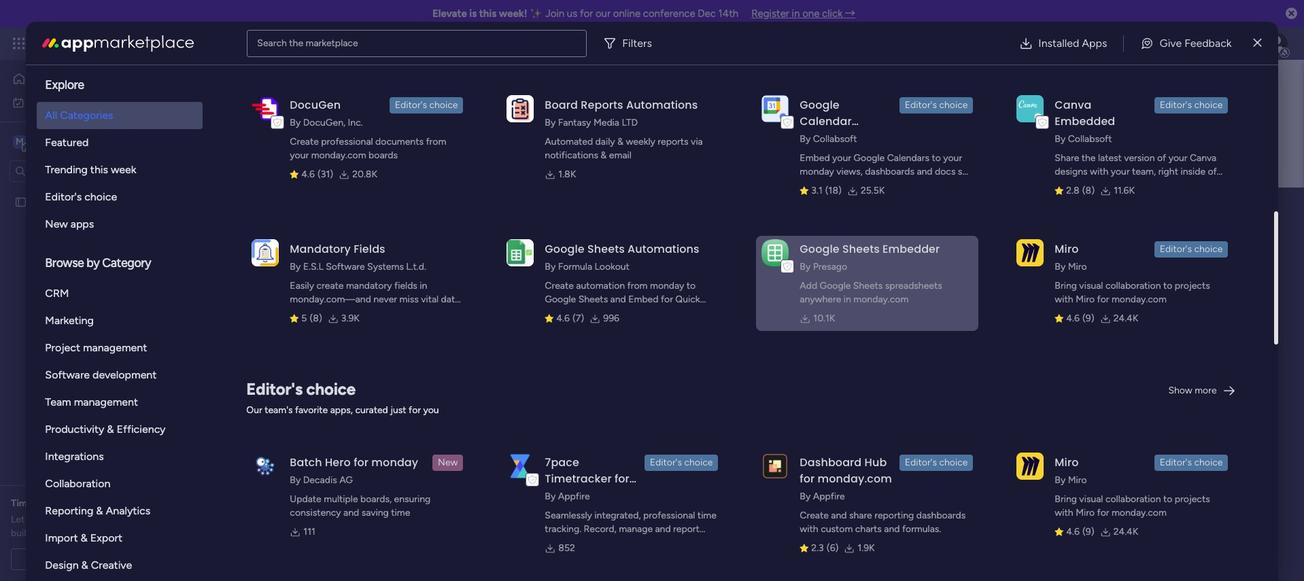 Task type: vqa. For each thing, say whether or not it's contained in the screenshot.


Task type: describe. For each thing, give the bounding box(es) containing it.
0 horizontal spatial embedded
[[800, 130, 861, 146]]

give feedback button
[[1130, 30, 1243, 57]]

boards
[[256, 307, 286, 318]]

team,
[[1132, 166, 1156, 178]]

software development
[[45, 369, 157, 382]]

work for monday
[[110, 35, 134, 51]]

3.1
[[812, 185, 823, 197]]

development
[[92, 369, 157, 382]]

work for my
[[45, 96, 66, 108]]

dashboard hub for monday.com
[[800, 455, 892, 487]]

monday.com—and
[[290, 294, 371, 305]]

extra
[[597, 537, 618, 549]]

consistency
[[290, 507, 341, 519]]

our
[[246, 405, 262, 416]]

creative
[[91, 559, 132, 572]]

media
[[594, 117, 620, 129]]

built
[[11, 528, 30, 539]]

browse
[[45, 256, 84, 271]]

1 horizontal spatial you
[[423, 405, 439, 416]]

time inside update multiple boards, ensuring consistency and saving time
[[391, 507, 410, 519]]

join
[[545, 7, 565, 20]]

collabsoft for calendar
[[813, 133, 857, 145]]

4.6 (7)
[[557, 313, 584, 324]]

mandatory fields by e.s.l software systems l.t.d.
[[290, 241, 426, 273]]

test list box
[[0, 188, 173, 397]]

invite members image
[[1126, 37, 1139, 50]]

so inside time for an expert review let our experts review what you've built so far. free of charge
[[32, 528, 42, 539]]

(18)
[[825, 185, 842, 197]]

0 vertical spatial review
[[93, 498, 123, 509]]

brad klo image
[[1266, 33, 1288, 54]]

new for new apps
[[45, 218, 68, 231]]

more
[[1195, 385, 1217, 397]]

monday up home button
[[61, 35, 107, 51]]

data
[[441, 294, 460, 305]]

installed apps
[[1039, 36, 1108, 49]]

2 4.6 (9) from the top
[[1067, 526, 1095, 538]]

recently
[[407, 307, 441, 318]]

in left one
[[792, 7, 800, 20]]

home
[[31, 73, 57, 84]]

3.9k
[[341, 313, 360, 324]]

installed
[[1039, 36, 1080, 49]]

quick
[[676, 294, 700, 305]]

workspace selection element
[[13, 134, 114, 151]]

by collabsoft for calendar
[[800, 133, 857, 145]]

charts
[[855, 524, 882, 535]]

& for export
[[81, 532, 88, 545]]

from inside create automation from monday to google sheets and embed for quick access!
[[627, 280, 648, 292]]

canva inside canva embedded
[[1055, 97, 1092, 113]]

what
[[108, 514, 129, 526]]

the for search
[[289, 37, 303, 49]]

collabsoft for embedded
[[1068, 133, 1112, 145]]

1 visual from the top
[[1080, 280, 1103, 292]]

google inside embed your google calendars to your monday views, dashboards and docs so you're always in sync!
[[854, 152, 885, 164]]

25.5k
[[861, 185, 885, 197]]

sheets inside add google sheets spreadsheets anywhere in monday.com
[[853, 280, 883, 292]]

0 horizontal spatial workspace
[[58, 135, 112, 148]]

11.6k
[[1114, 185, 1135, 197]]

import
[[45, 532, 78, 545]]

5
[[302, 313, 307, 324]]

design & creative
[[45, 559, 132, 572]]

spreadsheets
[[885, 280, 942, 292]]

1 vertical spatial dashboards
[[306, 307, 356, 318]]

decadis
[[303, 475, 337, 486]]

1 horizontal spatial workspace
[[471, 307, 517, 318]]

from inside create professional documents from your monday.com boards
[[426, 136, 446, 148]]

fields
[[354, 241, 385, 257]]

by inside google sheets embedder by presago
[[800, 261, 811, 273]]

click
[[822, 7, 843, 20]]

my
[[30, 96, 43, 108]]

1 projects from the top
[[1175, 280, 1210, 292]]

with inside create and share reporting dashboards with custom charts and formulas.
[[800, 524, 819, 535]]

apps
[[1082, 36, 1108, 49]]

integrations
[[45, 450, 104, 463]]

2 by miro from the top
[[1055, 475, 1087, 486]]

all
[[45, 109, 57, 122]]

home button
[[8, 68, 146, 90]]

by inside 'google sheets automations by formula lookout'
[[545, 261, 556, 273]]

0 vertical spatial of
[[1158, 152, 1167, 164]]

recent
[[256, 274, 291, 287]]

and up custom
[[831, 510, 847, 522]]

free
[[60, 528, 79, 539]]

management for team management
[[74, 396, 138, 409]]

852
[[559, 543, 575, 554]]

notifications image
[[1066, 37, 1079, 50]]

members
[[344, 274, 389, 287]]

vital
[[421, 294, 439, 305]]

designs
[[1055, 166, 1088, 178]]

see plans button
[[219, 33, 285, 54]]

create automation from monday to google sheets and embed for quick access!
[[545, 280, 700, 319]]

appfire for dashboard hub for monday.com
[[813, 491, 845, 503]]

your down the latest
[[1111, 166, 1130, 178]]

search
[[257, 37, 287, 49]]

dec
[[698, 7, 716, 20]]

ag
[[339, 475, 353, 486]]

new apps
[[45, 218, 94, 231]]

search everything image
[[1189, 37, 1202, 50]]

for inside time for an expert review let our experts review what you've built so far. free of charge
[[35, 498, 48, 509]]

2 bring visual collaboration to projects with miro for monday.com from the top
[[1055, 494, 1210, 519]]

seamlessly
[[545, 510, 592, 522]]

to inside create automation from monday to google sheets and embed for quick access!
[[687, 280, 696, 292]]

apps image
[[1156, 37, 1169, 50]]

fields
[[394, 280, 418, 292]]

create
[[317, 280, 344, 292]]

in inside embed your google calendars to your monday views, dashboards and docs so you're always in sync!
[[859, 180, 867, 191]]

integrated,
[[595, 510, 641, 522]]

update
[[290, 494, 322, 505]]

easily
[[290, 280, 314, 292]]

✨
[[530, 7, 543, 20]]

project
[[45, 341, 80, 354]]

workspace image
[[13, 134, 27, 149]]

recent boards
[[256, 274, 327, 287]]

monday.com inside 7pace timetracker for monday.com
[[545, 488, 619, 503]]

professional inside create professional documents from your monday.com boards
[[321, 136, 373, 148]]

share
[[1055, 152, 1080, 164]]

docs
[[935, 166, 956, 178]]

1 by miro from the top
[[1055, 261, 1087, 273]]

register
[[752, 7, 790, 20]]

to inside embed your google calendars to your monday views, dashboards and docs so you're always in sync!
[[932, 152, 941, 164]]

online
[[613, 7, 641, 20]]

embedder
[[883, 241, 940, 257]]

by inside board reports automations by fantasy media ltd
[[545, 117, 556, 129]]

charge
[[93, 528, 122, 539]]

0 vertical spatial management
[[137, 35, 211, 51]]

our inside time for an expert review let our experts review what you've built so far. free of charge
[[27, 514, 41, 526]]

our team's favorite apps, curated just for you
[[246, 405, 439, 416]]

0 vertical spatial this
[[479, 7, 497, 20]]

create for docugen
[[290, 136, 319, 148]]

inbox image
[[1096, 37, 1109, 50]]

help image
[[1219, 37, 1232, 50]]

and inside create automation from monday to google sheets and embed for quick access!
[[610, 294, 626, 305]]

filters
[[623, 36, 652, 49]]

a
[[87, 554, 91, 565]]

by docugen, inc.
[[290, 117, 363, 129]]

Search in workspace field
[[29, 163, 114, 179]]

ensuring
[[394, 494, 431, 505]]

(8) for 5 (8)
[[310, 313, 322, 324]]

0 vertical spatial you
[[358, 307, 374, 318]]

1.9k
[[858, 543, 875, 554]]

monday.com inside dashboard hub for monday.com
[[818, 471, 892, 487]]

1 4.6 (9) from the top
[[1067, 313, 1095, 324]]

2 vertical spatial this
[[454, 307, 469, 318]]

google inside google sheets embedder by presago
[[800, 241, 840, 257]]

add google sheets spreadsheets anywhere in monday.com
[[800, 280, 942, 305]]

time inside seamlessly integrated, professional time tracking. record, manage and report without the extra work.
[[698, 510, 717, 522]]

dashboard
[[800, 455, 862, 471]]

embed your google calendars to your monday views, dashboards and docs so you're always in sync!
[[800, 152, 968, 191]]

1.8k
[[559, 169, 576, 180]]

1 bring visual collaboration to projects with miro for monday.com from the top
[[1055, 280, 1210, 305]]

111
[[304, 526, 315, 538]]

the for share
[[1082, 152, 1096, 164]]

latest
[[1098, 152, 1122, 164]]

my work
[[30, 96, 66, 108]]

lookout
[[595, 261, 630, 273]]



Task type: locate. For each thing, give the bounding box(es) containing it.
and inside seamlessly integrated, professional time tracking. record, manage and report without the extra work.
[[655, 524, 671, 535]]

export
[[90, 532, 122, 545]]

apps marketplace image
[[42, 35, 194, 51]]

apps,
[[330, 405, 353, 416]]

google calendar embedded
[[800, 97, 861, 146]]

dashboards up sync!
[[865, 166, 915, 178]]

1 vertical spatial our
[[27, 514, 41, 526]]

1 horizontal spatial by collabsoft
[[1055, 133, 1112, 145]]

workspace left access!
[[471, 307, 517, 318]]

presago
[[813, 261, 848, 273]]

monday up you're
[[800, 166, 834, 178]]

1 by appfire from the left
[[545, 491, 590, 503]]

batch hero for monday
[[290, 455, 418, 471]]

google up access!
[[545, 294, 576, 305]]

2 horizontal spatial create
[[800, 510, 829, 522]]

from right documents
[[426, 136, 446, 148]]

1 vertical spatial boards
[[294, 274, 327, 287]]

monday inside create automation from monday to google sheets and embed for quick access!
[[650, 280, 684, 292]]

dashboards inside create and share reporting dashboards with custom charts and formulas.
[[917, 510, 966, 522]]

embedded up share
[[1055, 114, 1116, 129]]

0 vertical spatial (8)
[[1083, 185, 1095, 197]]

featured
[[45, 136, 89, 149]]

2 by appfire from the left
[[800, 491, 845, 503]]

1 vertical spatial workspace
[[471, 307, 517, 318]]

ltd
[[622, 117, 638, 129]]

& for analytics
[[96, 505, 103, 518]]

google down presago
[[820, 280, 851, 292]]

0 vertical spatial embedded
[[1055, 114, 1116, 129]]

for inside create automation from monday to google sheets and embed for quick access!
[[661, 294, 673, 305]]

2.8
[[1067, 185, 1080, 197]]

0 vertical spatial workspace
[[58, 135, 112, 148]]

2 visual from the top
[[1080, 494, 1103, 505]]

by inside mandatory fields by e.s.l software systems l.t.d.
[[290, 261, 301, 273]]

google up views,
[[854, 152, 885, 164]]

you right just
[[423, 405, 439, 416]]

workspace down categories at left
[[58, 135, 112, 148]]

0 horizontal spatial work
[[45, 96, 66, 108]]

by
[[87, 256, 100, 271]]

monday inside embed your google calendars to your monday views, dashboards and docs so you're always in sync!
[[800, 166, 834, 178]]

visual
[[1080, 280, 1103, 292], [1080, 494, 1103, 505]]

category
[[102, 256, 151, 271]]

favorite
[[295, 405, 328, 416]]

1 vertical spatial professional
[[643, 510, 695, 522]]

None field
[[336, 194, 1249, 222]]

feedback
[[1185, 36, 1232, 49]]

create inside create and share reporting dashboards with custom charts and formulas.
[[800, 510, 829, 522]]

team management
[[45, 396, 138, 409]]

and inside embed your google calendars to your monday views, dashboards and docs so you're always in sync!
[[917, 166, 933, 178]]

sheets up presago
[[843, 241, 880, 257]]

public board image
[[14, 196, 27, 208]]

dashboards inside embed your google calendars to your monday views, dashboards and docs so you're always in sync!
[[865, 166, 915, 178]]

the down record,
[[580, 537, 594, 549]]

m
[[16, 136, 24, 147]]

0 horizontal spatial boards
[[294, 274, 327, 287]]

of up right
[[1158, 152, 1167, 164]]

browse by category
[[45, 256, 151, 271]]

the inside the share the latest version of your canva designs with your team, right inside of monday.com!
[[1082, 152, 1096, 164]]

team
[[45, 396, 71, 409]]

productivity & efficiency
[[45, 423, 166, 436]]

0 vertical spatial 24.4k
[[1114, 313, 1139, 324]]

formula
[[558, 261, 592, 273]]

far.
[[44, 528, 58, 539]]

trending
[[45, 163, 88, 176]]

sheets inside create automation from monday to google sheets and embed for quick access!
[[579, 294, 608, 305]]

1 vertical spatial bring
[[1055, 494, 1077, 505]]

0 vertical spatial software
[[326, 261, 365, 273]]

give feedback
[[1160, 36, 1232, 49]]

this right the is
[[479, 7, 497, 20]]

1 horizontal spatial of
[[1158, 152, 1167, 164]]

1 horizontal spatial create
[[545, 280, 574, 292]]

and
[[917, 166, 933, 178], [610, 294, 626, 305], [288, 307, 304, 318], [343, 507, 359, 519], [831, 510, 847, 522], [655, 524, 671, 535], [884, 524, 900, 535]]

review up "import & export"
[[77, 514, 105, 526]]

1 horizontal spatial work
[[110, 35, 134, 51]]

embedded down calendar on the right of the page
[[800, 130, 861, 146]]

1 horizontal spatial time
[[698, 510, 717, 522]]

boards and dashboards you visited recently in this workspace
[[256, 307, 517, 318]]

google inside 'google sheets automations by formula lookout'
[[545, 241, 585, 257]]

0 horizontal spatial so
[[32, 528, 42, 539]]

collabsoft down calendar on the right of the page
[[813, 133, 857, 145]]

1 vertical spatial projects
[[1175, 494, 1210, 505]]

in
[[792, 7, 800, 20], [859, 180, 867, 191], [420, 280, 427, 292], [844, 294, 851, 305], [444, 307, 451, 318]]

and right boards
[[288, 307, 304, 318]]

collabsoft down canva embedded at the right
[[1068, 133, 1112, 145]]

management for project management
[[83, 341, 147, 354]]

automation
[[576, 280, 625, 292]]

0 vertical spatial visual
[[1080, 280, 1103, 292]]

1 vertical spatial canva
[[1190, 152, 1217, 164]]

embed
[[800, 152, 830, 164], [629, 294, 659, 305]]

1 vertical spatial 24.4k
[[1114, 526, 1139, 538]]

1 vertical spatial so
[[32, 528, 42, 539]]

1 horizontal spatial professional
[[643, 510, 695, 522]]

efficiency
[[117, 423, 166, 436]]

for inside 7pace timetracker for monday.com
[[615, 471, 630, 487]]

l.t.d.
[[406, 261, 426, 273]]

1 vertical spatial by miro
[[1055, 475, 1087, 486]]

1 vertical spatial management
[[83, 341, 147, 354]]

0 vertical spatial from
[[426, 136, 446, 148]]

1 vertical spatial create
[[545, 280, 574, 292]]

automated
[[545, 136, 593, 148]]

canva up share
[[1055, 97, 1092, 113]]

work inside button
[[45, 96, 66, 108]]

0 horizontal spatial create
[[290, 136, 319, 148]]

1 horizontal spatial by appfire
[[800, 491, 845, 503]]

embed inside create automation from monday to google sheets and embed for quick access!
[[629, 294, 659, 305]]

so right 'docs'
[[958, 166, 968, 178]]

in up vital
[[420, 280, 427, 292]]

2 collabsoft from the left
[[1068, 133, 1112, 145]]

of inside time for an expert review let our experts review what you've built so far. free of charge
[[81, 528, 90, 539]]

sheets down automation
[[579, 294, 608, 305]]

share
[[849, 510, 872, 522]]

always
[[828, 180, 857, 191]]

your up "4.6 (31)"
[[290, 150, 309, 161]]

batch
[[290, 455, 322, 471]]

1 vertical spatial (8)
[[310, 313, 322, 324]]

dashboards down monday.com—and
[[306, 307, 356, 318]]

share the latest version of your canva designs with your team, right inside of monday.com!
[[1055, 152, 1217, 191]]

(8) for 2.8 (8)
[[1083, 185, 1095, 197]]

for inside dashboard hub for monday.com
[[800, 471, 815, 487]]

create for dashboard hub for monday.com
[[800, 510, 829, 522]]

0 horizontal spatial of
[[81, 528, 90, 539]]

monday.com inside add google sheets spreadsheets anywhere in monday.com
[[854, 294, 909, 305]]

review
[[93, 498, 123, 509], [77, 514, 105, 526]]

0 vertical spatial so
[[958, 166, 968, 178]]

1 horizontal spatial canva
[[1190, 152, 1217, 164]]

0 horizontal spatial you
[[358, 307, 374, 318]]

select product image
[[12, 37, 26, 50]]

sheets up lookout
[[588, 241, 625, 257]]

so
[[958, 166, 968, 178], [32, 528, 42, 539]]

google up presago
[[800, 241, 840, 257]]

time
[[391, 507, 410, 519], [698, 510, 717, 522]]

1 horizontal spatial embedded
[[1055, 114, 1116, 129]]

week!
[[499, 7, 527, 20]]

professional down inc.
[[321, 136, 373, 148]]

1 horizontal spatial new
[[438, 457, 458, 469]]

0 horizontal spatial from
[[426, 136, 446, 148]]

(31)
[[318, 169, 333, 180]]

app logo image
[[252, 95, 279, 122], [507, 95, 534, 122], [762, 95, 789, 122], [1017, 95, 1044, 122], [252, 239, 279, 266], [507, 239, 534, 266], [762, 239, 789, 266], [1017, 239, 1044, 266], [252, 453, 279, 480], [507, 453, 534, 480], [762, 453, 789, 480], [1017, 453, 1044, 480]]

software down project
[[45, 369, 90, 382]]

0 horizontal spatial our
[[27, 514, 41, 526]]

create professional documents from your monday.com boards
[[290, 136, 446, 161]]

so left far.
[[32, 528, 42, 539]]

from down lookout
[[627, 280, 648, 292]]

automations inside 'google sheets automations by formula lookout'
[[628, 241, 700, 257]]

& for creative
[[81, 559, 88, 572]]

1 vertical spatial review
[[77, 514, 105, 526]]

1 (9) from the top
[[1083, 313, 1095, 324]]

and inside update multiple boards, ensuring consistency and saving time
[[343, 507, 359, 519]]

0 vertical spatial boards
[[369, 150, 398, 161]]

work up all
[[45, 96, 66, 108]]

canva up "inside"
[[1190, 152, 1217, 164]]

1 vertical spatial of
[[1208, 166, 1217, 178]]

miro
[[1055, 241, 1079, 257], [1068, 261, 1087, 273], [1076, 294, 1095, 305], [1055, 455, 1079, 471], [1068, 475, 1087, 486], [1076, 507, 1095, 519]]

and down reporting
[[884, 524, 900, 535]]

embed inside embed your google calendars to your monday views, dashboards and docs so you're always in sync!
[[800, 152, 830, 164]]

1 vertical spatial (9)
[[1083, 526, 1095, 538]]

time down ensuring
[[391, 507, 410, 519]]

reporting
[[875, 510, 914, 522]]

2.3 (6)
[[812, 543, 839, 554]]

0 vertical spatial bring
[[1055, 280, 1077, 292]]

0 horizontal spatial time
[[391, 507, 410, 519]]

1 collaboration from the top
[[1106, 280, 1161, 292]]

0 vertical spatial by miro
[[1055, 261, 1087, 273]]

appfire down dashboard hub for monday.com
[[813, 491, 845, 503]]

by collabsoft up share
[[1055, 133, 1112, 145]]

by collabsoft for embedded
[[1055, 133, 1112, 145]]

1 horizontal spatial so
[[958, 166, 968, 178]]

review up the what
[[93, 498, 123, 509]]

fantasy
[[558, 117, 591, 129]]

mandatory
[[290, 241, 351, 257]]

and down multiple
[[343, 507, 359, 519]]

google inside google calendar embedded
[[800, 97, 840, 113]]

by appfire up the seamlessly
[[545, 491, 590, 503]]

with inside the share the latest version of your canva designs with your team, right inside of monday.com!
[[1090, 166, 1109, 178]]

1 vertical spatial visual
[[1080, 494, 1103, 505]]

the right search
[[289, 37, 303, 49]]

give
[[1160, 36, 1182, 49]]

2 vertical spatial create
[[800, 510, 829, 522]]

0 horizontal spatial collabsoft
[[813, 133, 857, 145]]

automations up the ltd
[[626, 97, 698, 113]]

boards down e.s.l
[[294, 274, 327, 287]]

professional inside seamlessly integrated, professional time tracking. record, manage and report without the extra work.
[[643, 510, 695, 522]]

import & export
[[45, 532, 122, 545]]

project management
[[45, 341, 147, 354]]

docugen,
[[303, 117, 346, 129]]

0 vertical spatial projects
[[1175, 280, 1210, 292]]

your up right
[[1169, 152, 1188, 164]]

professional up 'report'
[[643, 510, 695, 522]]

sheets down google sheets embedder by presago
[[853, 280, 883, 292]]

2 horizontal spatial the
[[1082, 152, 1096, 164]]

analytics
[[106, 505, 150, 518]]

2 projects from the top
[[1175, 494, 1210, 505]]

1 horizontal spatial from
[[627, 280, 648, 292]]

& for efficiency
[[107, 423, 114, 436]]

0 horizontal spatial the
[[289, 37, 303, 49]]

and up 996
[[610, 294, 626, 305]]

monday.com
[[311, 150, 366, 161], [854, 294, 909, 305], [1112, 294, 1167, 305], [818, 471, 892, 487], [545, 488, 619, 503], [1112, 507, 1167, 519]]

boards down documents
[[369, 150, 398, 161]]

collaboration
[[45, 477, 111, 490]]

easily create mandatory fields in monday.com—and never miss vital data again!
[[290, 280, 460, 319]]

1 vertical spatial you
[[423, 405, 439, 416]]

2 vertical spatial management
[[74, 396, 138, 409]]

our left online
[[596, 7, 611, 20]]

1 bring from the top
[[1055, 280, 1077, 292]]

0 horizontal spatial new
[[45, 218, 68, 231]]

time up 'report'
[[698, 510, 717, 522]]

0 horizontal spatial software
[[45, 369, 90, 382]]

0 horizontal spatial (8)
[[310, 313, 322, 324]]

monday up ensuring
[[372, 455, 418, 471]]

0 horizontal spatial this
[[90, 163, 108, 176]]

2 horizontal spatial of
[[1208, 166, 1217, 178]]

board
[[545, 97, 578, 113]]

1 horizontal spatial (8)
[[1083, 185, 1095, 197]]

0 vertical spatial the
[[289, 37, 303, 49]]

2 by collabsoft from the left
[[1055, 133, 1112, 145]]

see
[[238, 37, 254, 49]]

google inside add google sheets spreadsheets anywhere in monday.com
[[820, 280, 851, 292]]

automations for google sheets automations
[[628, 241, 700, 257]]

monday up quick
[[650, 280, 684, 292]]

0 vertical spatial collaboration
[[1106, 280, 1161, 292]]

0 horizontal spatial canva
[[1055, 97, 1092, 113]]

your up 'docs'
[[943, 152, 962, 164]]

again!
[[290, 307, 316, 319]]

2 (9) from the top
[[1083, 526, 1095, 538]]

by appfire for dashboard hub for monday.com
[[800, 491, 845, 503]]

boards inside create professional documents from your monday.com boards
[[369, 150, 398, 161]]

in left sync!
[[859, 180, 867, 191]]

report
[[673, 524, 700, 535]]

and left 'report'
[[655, 524, 671, 535]]

all categories
[[45, 109, 113, 122]]

3.1 (18)
[[812, 185, 842, 197]]

software up create
[[326, 261, 365, 273]]

1 horizontal spatial our
[[596, 7, 611, 20]]

dashboards up formulas.
[[917, 510, 966, 522]]

in right anywhere
[[844, 294, 851, 305]]

bring
[[1055, 280, 1077, 292], [1055, 494, 1077, 505]]

2 collaboration from the top
[[1106, 494, 1161, 505]]

in inside add google sheets spreadsheets anywhere in monday.com
[[844, 294, 851, 305]]

hero
[[325, 455, 351, 471]]

0 horizontal spatial by collabsoft
[[800, 133, 857, 145]]

1 vertical spatial this
[[90, 163, 108, 176]]

2 vertical spatial the
[[580, 537, 594, 549]]

from
[[426, 136, 446, 148], [627, 280, 648, 292]]

1 appfire from the left
[[558, 491, 590, 503]]

by appfire down 'dashboard'
[[800, 491, 845, 503]]

custom
[[821, 524, 853, 535]]

0 vertical spatial dashboards
[[865, 166, 915, 178]]

of right free
[[81, 528, 90, 539]]

1 horizontal spatial this
[[454, 307, 469, 318]]

so inside embed your google calendars to your monday views, dashboards and docs so you're always in sync!
[[958, 166, 968, 178]]

1 vertical spatial work
[[45, 96, 66, 108]]

automations
[[626, 97, 698, 113], [628, 241, 700, 257]]

anywhere
[[800, 294, 842, 305]]

4.6 (9)
[[1067, 313, 1095, 324], [1067, 526, 1095, 538]]

canva inside the share the latest version of your canva designs with your team, right inside of monday.com!
[[1190, 152, 1217, 164]]

create inside create professional documents from your monday.com boards
[[290, 136, 319, 148]]

automations for board reports automations
[[626, 97, 698, 113]]

appfire for 7pace timetracker for monday.com
[[558, 491, 590, 503]]

the inside seamlessly integrated, professional time tracking. record, manage and report without the extra work.
[[580, 537, 594, 549]]

1 vertical spatial 4.6 (9)
[[1067, 526, 1095, 538]]

automations inside board reports automations by fantasy media ltd
[[626, 97, 698, 113]]

google
[[800, 97, 840, 113], [854, 152, 885, 164], [545, 241, 585, 257], [800, 241, 840, 257], [820, 280, 851, 292], [545, 294, 576, 305]]

weekly
[[626, 136, 656, 148]]

0 vertical spatial our
[[596, 7, 611, 20]]

test
[[32, 196, 50, 208]]

board reports automations by fantasy media ltd
[[545, 97, 698, 129]]

inc.
[[348, 117, 363, 129]]

1 by collabsoft from the left
[[800, 133, 857, 145]]

dapulse x slim image
[[1254, 35, 1262, 51]]

by appfire for 7pace timetracker for monday.com
[[545, 491, 590, 503]]

create down the "docugen,"
[[290, 136, 319, 148]]

the left the latest
[[1082, 152, 1096, 164]]

1 24.4k from the top
[[1114, 313, 1139, 324]]

appfire down timetracker
[[558, 491, 590, 503]]

google sheets embedder by presago
[[800, 241, 940, 273]]

without
[[545, 537, 578, 549]]

2 horizontal spatial dashboards
[[917, 510, 966, 522]]

embed up you're
[[800, 152, 830, 164]]

0 vertical spatial bring visual collaboration to projects with miro for monday.com
[[1055, 280, 1210, 305]]

1 horizontal spatial boards
[[369, 150, 398, 161]]

in down data
[[444, 307, 451, 318]]

you down the never
[[358, 307, 374, 318]]

google up formula
[[545, 241, 585, 257]]

0 vertical spatial 4.6 (9)
[[1067, 313, 1095, 324]]

docugen
[[290, 97, 341, 113]]

schedule a meeting button
[[11, 549, 163, 571]]

automations up lookout
[[628, 241, 700, 257]]

this down data
[[454, 307, 469, 318]]

option
[[0, 190, 173, 192]]

work up home button
[[110, 35, 134, 51]]

just
[[391, 405, 406, 416]]

1 collabsoft from the left
[[813, 133, 857, 145]]

0 vertical spatial automations
[[626, 97, 698, 113]]

embed left quick
[[629, 294, 659, 305]]

0 vertical spatial work
[[110, 35, 134, 51]]

1 horizontal spatial embed
[[800, 152, 830, 164]]

new for new
[[438, 457, 458, 469]]

create down formula
[[545, 280, 574, 292]]

by collabsoft down calendar on the right of the page
[[800, 133, 857, 145]]

monday.com inside create professional documents from your monday.com boards
[[311, 150, 366, 161]]

create up custom
[[800, 510, 829, 522]]

sheets inside google sheets embedder by presago
[[843, 241, 880, 257]]

collabsoft
[[813, 133, 857, 145], [1068, 133, 1112, 145]]

2 bring from the top
[[1055, 494, 1077, 505]]

0 horizontal spatial professional
[[321, 136, 373, 148]]

miss
[[400, 294, 419, 305]]

our right let
[[27, 514, 41, 526]]

google up calendar on the right of the page
[[800, 97, 840, 113]]

marketplace
[[306, 37, 358, 49]]

and left 'docs'
[[917, 166, 933, 178]]

2 appfire from the left
[[813, 491, 845, 503]]

formulas.
[[902, 524, 941, 535]]

your inside create professional documents from your monday.com boards
[[290, 150, 309, 161]]

7pace timetracker for monday.com
[[545, 455, 630, 503]]

create inside create automation from monday to google sheets and embed for quick access!
[[545, 280, 574, 292]]

software inside mandatory fields by e.s.l software systems l.t.d.
[[326, 261, 365, 273]]

google inside create automation from monday to google sheets and embed for quick access!
[[545, 294, 576, 305]]

1 vertical spatial from
[[627, 280, 648, 292]]

7pace
[[545, 455, 579, 471]]

2 horizontal spatial this
[[479, 7, 497, 20]]

views,
[[837, 166, 863, 178]]

0 horizontal spatial dashboards
[[306, 307, 356, 318]]

(8) right 5
[[310, 313, 322, 324]]

sheets inside 'google sheets automations by formula lookout'
[[588, 241, 625, 257]]

1 vertical spatial automations
[[628, 241, 700, 257]]

(8) right 2.8
[[1083, 185, 1095, 197]]

in inside easily create mandatory fields in monday.com—and never miss vital data again!
[[420, 280, 427, 292]]

2 24.4k from the top
[[1114, 526, 1139, 538]]

of right "inside"
[[1208, 166, 1217, 178]]

0 vertical spatial (9)
[[1083, 313, 1095, 324]]

your up views,
[[832, 152, 851, 164]]

1 vertical spatial software
[[45, 369, 90, 382]]

1 vertical spatial bring visual collaboration to projects with miro for monday.com
[[1055, 494, 1210, 519]]

0 vertical spatial create
[[290, 136, 319, 148]]

this left week
[[90, 163, 108, 176]]

1 horizontal spatial collabsoft
[[1068, 133, 1112, 145]]



